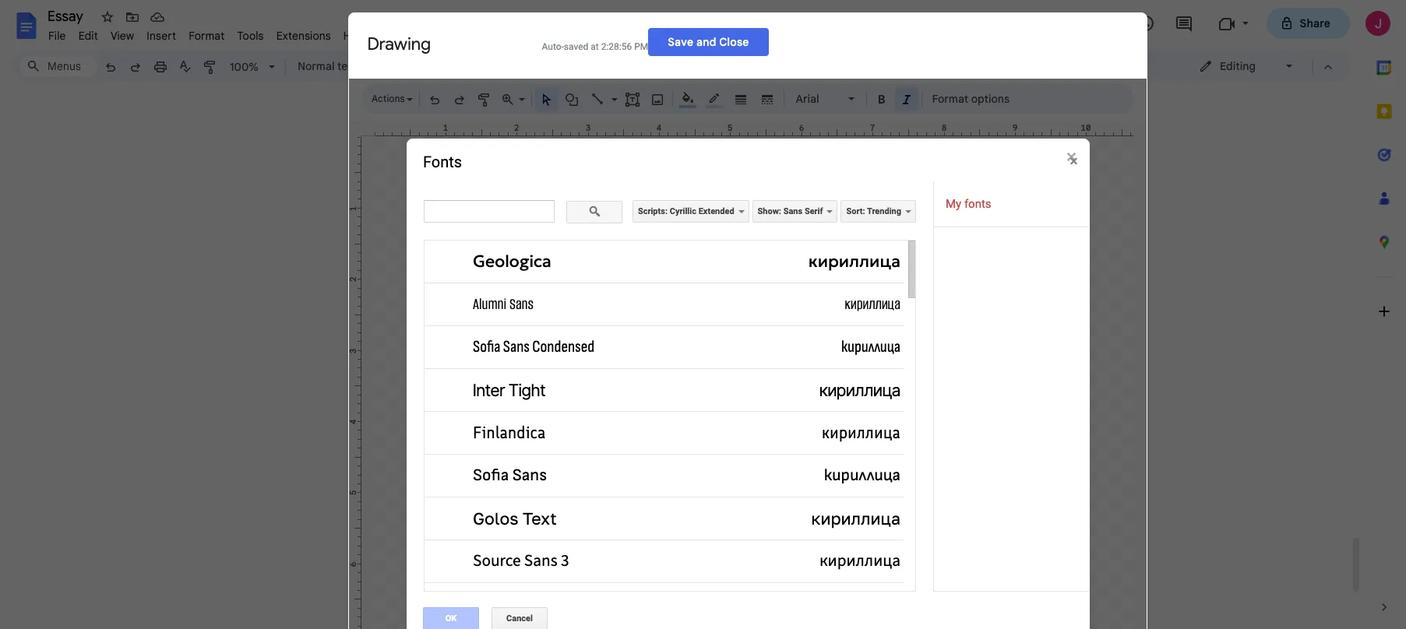 Task type: describe. For each thing, give the bounding box(es) containing it.
drawing application
[[0, 0, 1406, 629]]

Star checkbox
[[97, 6, 118, 28]]

drawing dialog
[[348, 12, 1147, 629]]

2:28:56
[[601, 41, 632, 52]]

Rename text field
[[42, 6, 92, 25]]

drawing
[[367, 33, 431, 54]]

save and close
[[668, 35, 749, 49]]

menu bar inside menu bar banner
[[42, 20, 373, 46]]

auto-
[[542, 41, 564, 52]]

and
[[697, 35, 717, 49]]

tab list inside menu bar banner
[[1363, 46, 1406, 586]]

save
[[668, 35, 694, 49]]

pm
[[634, 41, 648, 52]]



Task type: vqa. For each thing, say whether or not it's contained in the screenshot.
the docs
no



Task type: locate. For each thing, give the bounding box(es) containing it.
menu bar
[[42, 20, 373, 46]]

Menus field
[[19, 55, 97, 77]]

close
[[719, 35, 749, 49]]

main toolbar
[[97, 0, 1055, 442]]

menu bar banner
[[0, 0, 1406, 629]]

share. private to only me. image
[[1280, 16, 1294, 30]]

save and close button
[[648, 28, 769, 56]]

at
[[591, 41, 599, 52]]

saved
[[564, 41, 588, 52]]

drawing heading
[[367, 33, 523, 55]]

tab list
[[1363, 46, 1406, 586]]

auto-saved at 2:28:56 pm
[[542, 41, 648, 52]]



